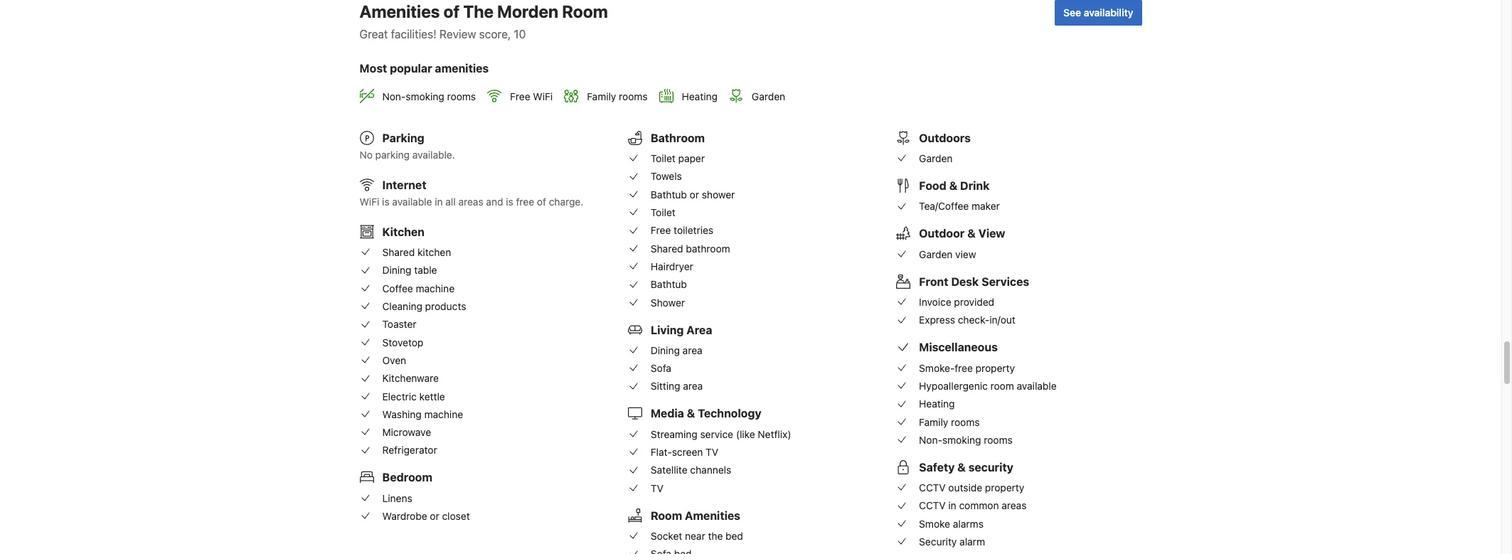 Task type: describe. For each thing, give the bounding box(es) containing it.
technology
[[698, 407, 762, 420]]

near
[[685, 530, 706, 542]]

bathtub for bathtub
[[651, 278, 687, 290]]

bathroom
[[686, 242, 731, 254]]

available.
[[413, 148, 455, 161]]

1 vertical spatial in
[[949, 500, 957, 512]]

shower
[[651, 296, 685, 308]]

facilities!
[[391, 28, 437, 41]]

socket near the bed
[[651, 530, 744, 542]]

garden view
[[919, 248, 977, 260]]

kettle
[[420, 390, 445, 402]]

internet
[[382, 178, 427, 191]]

toilet for toilet
[[651, 206, 676, 218]]

review
[[440, 28, 476, 41]]

products
[[425, 300, 466, 312]]

kitchen
[[382, 225, 425, 238]]

stovetop
[[382, 336, 424, 348]]

1 horizontal spatial non-smoking rooms
[[919, 434, 1013, 446]]

paper
[[679, 152, 705, 164]]

bathtub or shower
[[651, 188, 735, 200]]

view
[[956, 248, 977, 260]]

free for free wifi
[[510, 90, 531, 102]]

front desk services
[[919, 275, 1030, 288]]

1 vertical spatial tv
[[651, 482, 664, 494]]

1 vertical spatial of
[[537, 195, 546, 208]]

invoice provided
[[919, 296, 995, 308]]

& for security
[[958, 461, 966, 474]]

area for dining area
[[683, 344, 703, 356]]

flat-
[[651, 446, 672, 458]]

outdoor
[[919, 227, 965, 240]]

amenities of the morden room great facilities! review score, 10
[[360, 2, 608, 41]]

and
[[486, 195, 503, 208]]

outdoors
[[919, 131, 971, 144]]

10
[[514, 28, 526, 41]]

parking
[[375, 148, 410, 161]]

1 vertical spatial garden
[[919, 152, 953, 164]]

shared bathroom
[[651, 242, 731, 254]]

electric
[[382, 390, 417, 402]]

satellite
[[651, 464, 688, 476]]

see
[[1064, 7, 1082, 19]]

check-
[[958, 314, 990, 326]]

front
[[919, 275, 949, 288]]

streaming
[[651, 428, 698, 440]]

score,
[[479, 28, 511, 41]]

sitting area
[[651, 380, 703, 392]]

dining for dining table
[[382, 264, 412, 276]]

room amenities
[[651, 509, 741, 522]]

socket
[[651, 530, 683, 542]]

cctv for cctv outside property
[[919, 482, 946, 494]]

sitting
[[651, 380, 681, 392]]

1 horizontal spatial non-
[[919, 434, 943, 446]]

closet
[[442, 510, 470, 522]]

coffee
[[382, 282, 413, 294]]

desk
[[952, 275, 979, 288]]

cleaning
[[382, 300, 423, 312]]

0 vertical spatial family
[[587, 90, 616, 102]]

free wifi
[[510, 90, 553, 102]]

room inside amenities of the morden room great facilities! review score, 10
[[562, 2, 608, 22]]

no
[[360, 148, 373, 161]]

satellite channels
[[651, 464, 732, 476]]

cctv outside property
[[919, 482, 1025, 494]]

coffee machine
[[382, 282, 455, 294]]

property for miscellaneous
[[976, 362, 1015, 374]]

tea/coffee maker
[[919, 200, 1000, 212]]

view
[[979, 227, 1006, 240]]

availability
[[1084, 7, 1134, 19]]

2 is from the left
[[506, 195, 514, 208]]

screen
[[672, 446, 703, 458]]

0 horizontal spatial non-smoking rooms
[[382, 90, 476, 102]]

1 vertical spatial wifi
[[360, 195, 380, 208]]

parking
[[382, 131, 425, 144]]

the
[[463, 2, 494, 22]]

wardrobe or closet
[[382, 510, 470, 522]]

all
[[446, 195, 456, 208]]

0 horizontal spatial areas
[[459, 195, 484, 208]]

cleaning products
[[382, 300, 466, 312]]

express check-in/out
[[919, 314, 1016, 326]]

(like
[[736, 428, 755, 440]]

refrigerator
[[382, 444, 437, 456]]

shower
[[702, 188, 735, 200]]

shared for shared kitchen
[[382, 246, 415, 258]]

smoke alarms
[[919, 518, 984, 530]]

1 horizontal spatial heating
[[919, 398, 955, 410]]

morden
[[497, 2, 559, 22]]

hypoallergenic room available
[[919, 380, 1057, 392]]

in/out
[[990, 314, 1016, 326]]

security alarm
[[919, 536, 986, 548]]

electric kettle
[[382, 390, 445, 402]]

invoice
[[919, 296, 952, 308]]

netflix)
[[758, 428, 792, 440]]

1 vertical spatial amenities
[[685, 509, 741, 522]]

amenities inside amenities of the morden room great facilities! review score, 10
[[360, 2, 440, 22]]

0 vertical spatial non-
[[382, 90, 406, 102]]

smoke
[[919, 518, 951, 530]]

bedroom
[[382, 471, 433, 484]]

area for sitting area
[[683, 380, 703, 392]]



Task type: locate. For each thing, give the bounding box(es) containing it.
1 horizontal spatial amenities
[[685, 509, 741, 522]]

1 vertical spatial family
[[919, 416, 949, 428]]

common
[[960, 500, 999, 512]]

1 toilet from the top
[[651, 152, 676, 164]]

0 vertical spatial free
[[516, 195, 534, 208]]

0 vertical spatial dining
[[382, 264, 412, 276]]

1 horizontal spatial available
[[1017, 380, 1057, 392]]

media & technology
[[651, 407, 762, 420]]

1 horizontal spatial free
[[955, 362, 973, 374]]

amenities up the
[[685, 509, 741, 522]]

toilet up towels
[[651, 152, 676, 164]]

1 horizontal spatial smoking
[[943, 434, 982, 446]]

dining
[[382, 264, 412, 276], [651, 344, 680, 356]]

toaster
[[382, 318, 417, 330]]

wifi
[[533, 90, 553, 102], [360, 195, 380, 208]]

tv down satellite
[[651, 482, 664, 494]]

garden
[[752, 90, 786, 102], [919, 152, 953, 164], [919, 248, 953, 260]]

1 horizontal spatial in
[[949, 500, 957, 512]]

& for technology
[[687, 407, 695, 420]]

room up the socket
[[651, 509, 683, 522]]

is right "and"
[[506, 195, 514, 208]]

1 vertical spatial or
[[430, 510, 440, 522]]

0 vertical spatial heating
[[682, 90, 718, 102]]

0 horizontal spatial family rooms
[[587, 90, 648, 102]]

0 vertical spatial cctv
[[919, 482, 946, 494]]

area down area
[[683, 344, 703, 356]]

1 cctv from the top
[[919, 482, 946, 494]]

outside
[[949, 482, 983, 494]]

0 vertical spatial in
[[435, 195, 443, 208]]

available for is
[[392, 195, 432, 208]]

1 vertical spatial room
[[651, 509, 683, 522]]

0 horizontal spatial family
[[587, 90, 616, 102]]

1 vertical spatial areas
[[1002, 500, 1027, 512]]

2 cctv from the top
[[919, 500, 946, 512]]

1 bathtub from the top
[[651, 188, 687, 200]]

toilet for toilet paper
[[651, 152, 676, 164]]

1 horizontal spatial or
[[690, 188, 699, 200]]

living
[[651, 323, 684, 336]]

cctv
[[919, 482, 946, 494], [919, 500, 946, 512]]

areas right all
[[459, 195, 484, 208]]

free down the 10
[[510, 90, 531, 102]]

most popular amenities
[[360, 62, 489, 75]]

oven
[[382, 354, 406, 366]]

1 horizontal spatial areas
[[1002, 500, 1027, 512]]

smoking up the safety & security
[[943, 434, 982, 446]]

cctv up smoke
[[919, 500, 946, 512]]

smoke-free property
[[919, 362, 1015, 374]]

express
[[919, 314, 956, 326]]

dining for dining area
[[651, 344, 680, 356]]

or for bathtub
[[690, 188, 699, 200]]

tea/coffee
[[919, 200, 969, 212]]

0 vertical spatial area
[[683, 344, 703, 356]]

shared for shared bathroom
[[651, 242, 683, 254]]

0 horizontal spatial in
[[435, 195, 443, 208]]

1 vertical spatial family rooms
[[919, 416, 980, 428]]

in left all
[[435, 195, 443, 208]]

1 vertical spatial machine
[[424, 408, 463, 420]]

0 horizontal spatial wifi
[[360, 195, 380, 208]]

1 vertical spatial area
[[683, 380, 703, 392]]

0 vertical spatial toilet
[[651, 152, 676, 164]]

0 horizontal spatial free
[[510, 90, 531, 102]]

1 horizontal spatial room
[[651, 509, 683, 522]]

0 vertical spatial or
[[690, 188, 699, 200]]

1 vertical spatial available
[[1017, 380, 1057, 392]]

0 vertical spatial machine
[[416, 282, 455, 294]]

available right room
[[1017, 380, 1057, 392]]

0 vertical spatial smoking
[[406, 90, 445, 102]]

0 vertical spatial non-smoking rooms
[[382, 90, 476, 102]]

shared
[[651, 242, 683, 254], [382, 246, 415, 258]]

service
[[701, 428, 734, 440]]

family rooms
[[587, 90, 648, 102], [919, 416, 980, 428]]

free for free toiletries
[[651, 224, 671, 236]]

shared down kitchen
[[382, 246, 415, 258]]

amenities
[[360, 2, 440, 22], [685, 509, 741, 522]]

smoking down most popular amenities
[[406, 90, 445, 102]]

table
[[414, 264, 437, 276]]

1 vertical spatial bathtub
[[651, 278, 687, 290]]

2 bathtub from the top
[[651, 278, 687, 290]]

machine down table at the left top
[[416, 282, 455, 294]]

& right food
[[950, 179, 958, 192]]

see availability button
[[1055, 0, 1142, 26]]

bed
[[726, 530, 744, 542]]

tv up channels
[[706, 446, 719, 458]]

1 vertical spatial property
[[985, 482, 1025, 494]]

non- down popular
[[382, 90, 406, 102]]

cctv down 'safety' in the right of the page
[[919, 482, 946, 494]]

0 vertical spatial wifi
[[533, 90, 553, 102]]

0 vertical spatial amenities
[[360, 2, 440, 22]]

most
[[360, 62, 387, 75]]

charge.
[[549, 195, 584, 208]]

0 vertical spatial tv
[[706, 446, 719, 458]]

room
[[562, 2, 608, 22], [651, 509, 683, 522]]

&
[[950, 179, 958, 192], [968, 227, 976, 240], [687, 407, 695, 420], [958, 461, 966, 474]]

sofa
[[651, 362, 672, 374]]

0 vertical spatial available
[[392, 195, 432, 208]]

amenities up the facilities!
[[360, 2, 440, 22]]

0 horizontal spatial tv
[[651, 482, 664, 494]]

towels
[[651, 170, 682, 182]]

machine down kettle
[[424, 408, 463, 420]]

free left toiletries
[[651, 224, 671, 236]]

& for drink
[[950, 179, 958, 192]]

1 vertical spatial non-
[[919, 434, 943, 446]]

& right media
[[687, 407, 695, 420]]

shared up hairdryer
[[651, 242, 683, 254]]

machine for washing machine
[[424, 408, 463, 420]]

miscellaneous
[[919, 341, 998, 354]]

bathtub for bathtub or shower
[[651, 188, 687, 200]]

0 horizontal spatial shared
[[382, 246, 415, 258]]

property up room
[[976, 362, 1015, 374]]

safety
[[919, 461, 955, 474]]

available down "internet"
[[392, 195, 432, 208]]

property for safety & security
[[985, 482, 1025, 494]]

linens
[[382, 492, 412, 504]]

property down security at bottom
[[985, 482, 1025, 494]]

0 horizontal spatial of
[[444, 2, 460, 22]]

areas right common
[[1002, 500, 1027, 512]]

washing
[[382, 408, 422, 420]]

or left shower
[[690, 188, 699, 200]]

0 vertical spatial property
[[976, 362, 1015, 374]]

property
[[976, 362, 1015, 374], [985, 482, 1025, 494]]

bathtub down towels
[[651, 188, 687, 200]]

2 toilet from the top
[[651, 206, 676, 218]]

bathtub
[[651, 188, 687, 200], [651, 278, 687, 290]]

1 vertical spatial smoking
[[943, 434, 982, 446]]

1 vertical spatial heating
[[919, 398, 955, 410]]

1 vertical spatial toilet
[[651, 206, 676, 218]]

0 horizontal spatial amenities
[[360, 2, 440, 22]]

hairdryer
[[651, 260, 694, 272]]

0 vertical spatial bathtub
[[651, 188, 687, 200]]

1 horizontal spatial of
[[537, 195, 546, 208]]

non- up 'safety' in the right of the page
[[919, 434, 943, 446]]

tv
[[706, 446, 719, 458], [651, 482, 664, 494]]

of left charge.
[[537, 195, 546, 208]]

0 horizontal spatial available
[[392, 195, 432, 208]]

0 horizontal spatial or
[[430, 510, 440, 522]]

0 vertical spatial of
[[444, 2, 460, 22]]

area right sitting
[[683, 380, 703, 392]]

cctv for cctv in common areas
[[919, 500, 946, 512]]

or for wardrobe
[[430, 510, 440, 522]]

1 horizontal spatial wifi
[[533, 90, 553, 102]]

& for view
[[968, 227, 976, 240]]

hypoallergenic
[[919, 380, 988, 392]]

1 is from the left
[[382, 195, 390, 208]]

is down "internet"
[[382, 195, 390, 208]]

no parking available.
[[360, 148, 455, 161]]

security
[[919, 536, 957, 548]]

0 horizontal spatial dining
[[382, 264, 412, 276]]

0 horizontal spatial smoking
[[406, 90, 445, 102]]

cctv in common areas
[[919, 500, 1027, 512]]

family down the 'hypoallergenic'
[[919, 416, 949, 428]]

toilet paper
[[651, 152, 705, 164]]

0 horizontal spatial heating
[[682, 90, 718, 102]]

1 vertical spatial dining
[[651, 344, 680, 356]]

smoke-
[[919, 362, 955, 374]]

washing machine
[[382, 408, 463, 420]]

machine for coffee machine
[[416, 282, 455, 294]]

heating up bathroom
[[682, 90, 718, 102]]

microwave
[[382, 426, 431, 438]]

of up review
[[444, 2, 460, 22]]

free right "and"
[[516, 195, 534, 208]]

food
[[919, 179, 947, 192]]

1 vertical spatial free
[[955, 362, 973, 374]]

1 horizontal spatial is
[[506, 195, 514, 208]]

free up the 'hypoallergenic'
[[955, 362, 973, 374]]

free
[[510, 90, 531, 102], [651, 224, 671, 236]]

1 vertical spatial cctv
[[919, 500, 946, 512]]

available
[[392, 195, 432, 208], [1017, 380, 1057, 392]]

1 horizontal spatial dining
[[651, 344, 680, 356]]

non-smoking rooms down most popular amenities
[[382, 90, 476, 102]]

room right morden
[[562, 2, 608, 22]]

smoking
[[406, 90, 445, 102], [943, 434, 982, 446]]

1 vertical spatial non-smoking rooms
[[919, 434, 1013, 446]]

1 horizontal spatial family
[[919, 416, 949, 428]]

& up 'outside' on the bottom right of page
[[958, 461, 966, 474]]

bathtub up "shower"
[[651, 278, 687, 290]]

areas
[[459, 195, 484, 208], [1002, 500, 1027, 512]]

toilet up free toiletries
[[651, 206, 676, 218]]

provided
[[955, 296, 995, 308]]

heating
[[682, 90, 718, 102], [919, 398, 955, 410]]

see availability
[[1064, 7, 1134, 19]]

0 vertical spatial room
[[562, 2, 608, 22]]

channels
[[691, 464, 732, 476]]

heating down the 'hypoallergenic'
[[919, 398, 955, 410]]

bathroom
[[651, 131, 705, 144]]

family
[[587, 90, 616, 102], [919, 416, 949, 428]]

popular
[[390, 62, 432, 75]]

0 horizontal spatial room
[[562, 2, 608, 22]]

0 vertical spatial family rooms
[[587, 90, 648, 102]]

services
[[982, 275, 1030, 288]]

2 vertical spatial garden
[[919, 248, 953, 260]]

free toiletries
[[651, 224, 714, 236]]

0 horizontal spatial free
[[516, 195, 534, 208]]

1 horizontal spatial shared
[[651, 242, 683, 254]]

0 horizontal spatial non-
[[382, 90, 406, 102]]

0 vertical spatial free
[[510, 90, 531, 102]]

1 vertical spatial free
[[651, 224, 671, 236]]

area
[[687, 323, 713, 336]]

in up smoke alarms
[[949, 500, 957, 512]]

dining up coffee
[[382, 264, 412, 276]]

safety & security
[[919, 461, 1014, 474]]

media
[[651, 407, 684, 420]]

0 vertical spatial areas
[[459, 195, 484, 208]]

non-smoking rooms up the safety & security
[[919, 434, 1013, 446]]

1 horizontal spatial free
[[651, 224, 671, 236]]

alarm
[[960, 536, 986, 548]]

1 horizontal spatial family rooms
[[919, 416, 980, 428]]

dining table
[[382, 264, 437, 276]]

living area
[[651, 323, 713, 336]]

0 vertical spatial garden
[[752, 90, 786, 102]]

or left closet
[[430, 510, 440, 522]]

family right free wifi
[[587, 90, 616, 102]]

streaming service (like netflix)
[[651, 428, 792, 440]]

1 horizontal spatial tv
[[706, 446, 719, 458]]

maker
[[972, 200, 1000, 212]]

outdoor & view
[[919, 227, 1006, 240]]

dining up sofa
[[651, 344, 680, 356]]

& left view
[[968, 227, 976, 240]]

free
[[516, 195, 534, 208], [955, 362, 973, 374]]

0 horizontal spatial is
[[382, 195, 390, 208]]

of inside amenities of the morden room great facilities! review score, 10
[[444, 2, 460, 22]]

rooms
[[447, 90, 476, 102], [619, 90, 648, 102], [951, 416, 980, 428], [984, 434, 1013, 446]]

available for room
[[1017, 380, 1057, 392]]

flat-screen tv
[[651, 446, 719, 458]]



Task type: vqa. For each thing, say whether or not it's contained in the screenshot.
the rightmost The Is
yes



